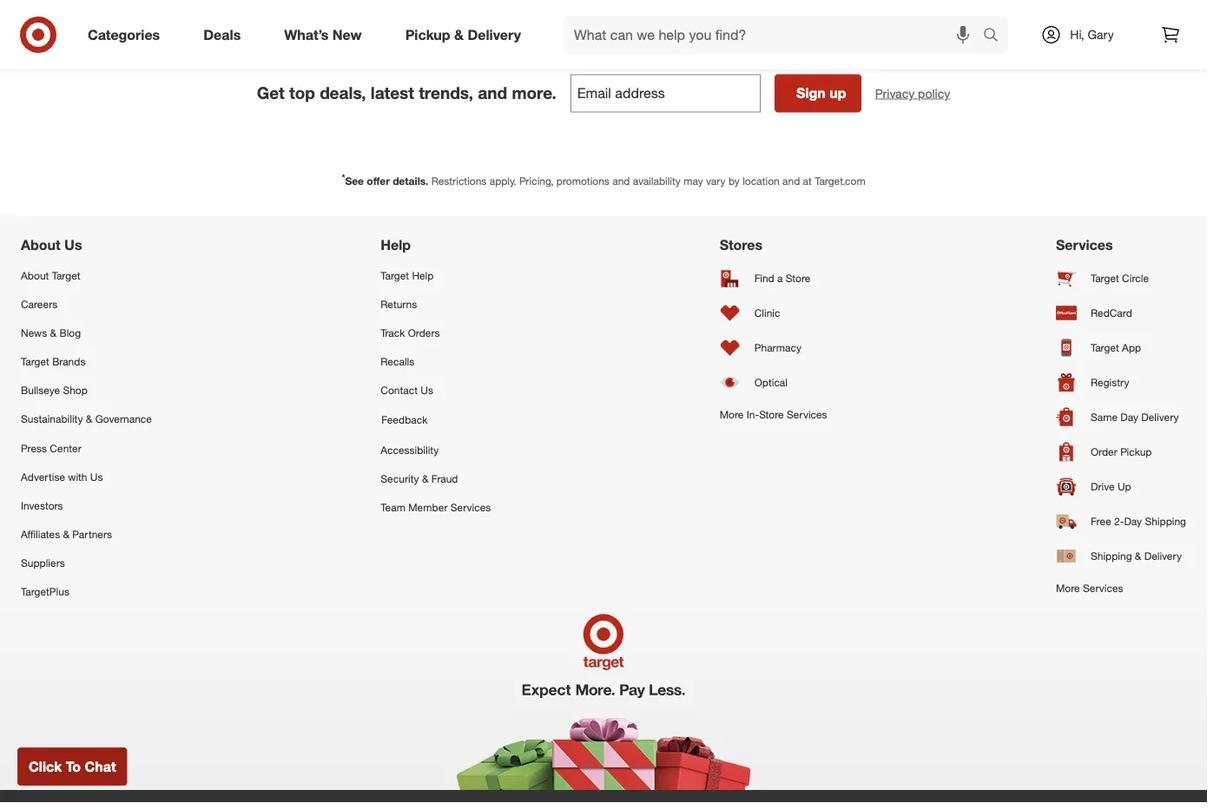 Task type: describe. For each thing, give the bounding box(es) containing it.
0 horizontal spatial and
[[478, 83, 508, 103]]

& for news
[[50, 327, 57, 340]]

location
[[743, 174, 780, 187]]

governance
[[95, 413, 152, 426]]

recalls
[[381, 355, 415, 368]]

* see offer details. restrictions apply. pricing, promotions and availability may vary by location and at target.com
[[342, 172, 866, 187]]

what's new
[[284, 26, 362, 43]]

affiliates
[[21, 528, 60, 541]]

order pickup
[[1091, 446, 1152, 459]]

more services link
[[1056, 574, 1187, 603]]

shipping & delivery
[[1091, 550, 1182, 563]]

security & fraud
[[381, 472, 458, 485]]

get top deals, latest trends, and more.
[[257, 83, 557, 103]]

sign up
[[797, 85, 847, 102]]

target brands link
[[21, 347, 152, 376]]

2 vertical spatial us
[[90, 470, 103, 484]]

gary
[[1088, 27, 1114, 42]]

hi,
[[1071, 27, 1085, 42]]

& for pickup
[[454, 26, 464, 43]]

news & blog
[[21, 327, 81, 340]]

accessibility
[[381, 443, 439, 456]]

services inside "link"
[[451, 501, 491, 514]]

privacy policy
[[876, 85, 951, 101]]

click
[[29, 758, 62, 775]]

us for about us
[[64, 237, 82, 254]]

chat
[[85, 758, 116, 775]]

deals
[[203, 26, 241, 43]]

careers link
[[21, 290, 152, 319]]

click to chat
[[29, 758, 116, 775]]

contact us link
[[381, 376, 491, 405]]

free
[[1091, 515, 1112, 528]]

member
[[409, 501, 448, 514]]

& for shipping
[[1135, 550, 1142, 563]]

new
[[333, 26, 362, 43]]

partners
[[72, 528, 112, 541]]

pharmacy link
[[720, 331, 828, 365]]

track orders
[[381, 327, 440, 340]]

careers
[[21, 298, 58, 311]]

delivery for pickup & delivery
[[468, 26, 521, 43]]

drive up
[[1091, 480, 1132, 493]]

& for affiliates
[[63, 528, 70, 541]]

advertisement region
[[10, 0, 1197, 25]]

pickup & delivery
[[405, 26, 521, 43]]

restrictions
[[432, 174, 487, 187]]

about for about target
[[21, 269, 49, 282]]

more in-store services
[[720, 408, 828, 421]]

same day delivery link
[[1056, 400, 1187, 435]]

about us
[[21, 237, 82, 254]]

promotions
[[557, 174, 610, 187]]

sustainability & governance link
[[21, 405, 152, 434]]

feedback
[[382, 414, 428, 427]]

contact us
[[381, 384, 434, 397]]

target for target help
[[381, 269, 409, 282]]

day inside free 2-day shipping link
[[1125, 515, 1143, 528]]

suppliers link
[[21, 549, 152, 578]]

track orders link
[[381, 319, 491, 347]]

up
[[830, 85, 847, 102]]

team
[[381, 501, 406, 514]]

day inside same day delivery link
[[1121, 411, 1139, 424]]

order
[[1091, 446, 1118, 459]]

categories link
[[73, 16, 182, 54]]

target for target circle
[[1091, 272, 1120, 285]]

affiliates & partners
[[21, 528, 112, 541]]

optical link
[[720, 365, 828, 400]]

delivery for shipping & delivery
[[1145, 550, 1182, 563]]

search button
[[976, 16, 1017, 57]]

bullseye shop
[[21, 384, 88, 397]]

accessibility link
[[381, 436, 491, 464]]

redcard
[[1091, 307, 1133, 320]]

categories
[[88, 26, 160, 43]]

investors link
[[21, 491, 152, 520]]

apply.
[[490, 174, 517, 187]]

team member services
[[381, 501, 491, 514]]

bullseye shop link
[[21, 376, 152, 405]]

store for in-
[[760, 408, 784, 421]]

may
[[684, 174, 704, 187]]

clinic link
[[720, 296, 828, 331]]

stores
[[720, 237, 763, 254]]

services up "target circle"
[[1056, 237, 1113, 254]]

target help link
[[381, 261, 491, 290]]

trends,
[[419, 83, 473, 103]]

services down shipping & delivery link
[[1083, 582, 1124, 595]]

store for a
[[786, 272, 811, 285]]

offer
[[367, 174, 390, 187]]

sustainability
[[21, 413, 83, 426]]

optical
[[755, 376, 788, 389]]

brands
[[52, 355, 86, 368]]

target.com
[[815, 174, 866, 187]]



Task type: vqa. For each thing, say whether or not it's contained in the screenshot.
$10.19
no



Task type: locate. For each thing, give the bounding box(es) containing it.
at
[[803, 174, 812, 187]]

1 about from the top
[[21, 237, 60, 254]]

and left more.
[[478, 83, 508, 103]]

returns link
[[381, 290, 491, 319]]

2 vertical spatial delivery
[[1145, 550, 1182, 563]]

shipping
[[1145, 515, 1187, 528], [1091, 550, 1133, 563]]

same
[[1091, 411, 1118, 424]]

day
[[1121, 411, 1139, 424], [1125, 515, 1143, 528]]

target left app
[[1091, 341, 1120, 354]]

1 vertical spatial day
[[1125, 515, 1143, 528]]

and left at
[[783, 174, 800, 187]]

sponsored
[[1146, 25, 1197, 38]]

registry
[[1091, 376, 1130, 389]]

0 horizontal spatial store
[[760, 408, 784, 421]]

pickup & delivery link
[[391, 16, 543, 54]]

2 about from the top
[[21, 269, 49, 282]]

a
[[778, 272, 783, 285]]

& left blog at the left top of the page
[[50, 327, 57, 340]]

day right same
[[1121, 411, 1139, 424]]

up
[[1118, 480, 1132, 493]]

about up about target
[[21, 237, 60, 254]]

more.
[[512, 83, 557, 103]]

suppliers
[[21, 557, 65, 570]]

help
[[381, 237, 411, 254], [412, 269, 434, 282]]

& down bullseye shop link
[[86, 413, 92, 426]]

top
[[289, 83, 315, 103]]

store right 'a'
[[786, 272, 811, 285]]

us right the with
[[90, 470, 103, 484]]

shipping up more services link
[[1091, 550, 1133, 563]]

and left "availability" at right top
[[613, 174, 630, 187]]

advertise
[[21, 470, 65, 484]]

see
[[345, 174, 364, 187]]

delivery inside shipping & delivery link
[[1145, 550, 1182, 563]]

feedback button
[[381, 405, 491, 436]]

1 horizontal spatial and
[[613, 174, 630, 187]]

target
[[52, 269, 80, 282], [381, 269, 409, 282], [1091, 272, 1120, 285], [1091, 341, 1120, 354], [21, 355, 49, 368]]

1 vertical spatial pickup
[[1121, 446, 1152, 459]]

fraud
[[432, 472, 458, 485]]

target for target brands
[[21, 355, 49, 368]]

free 2-day shipping
[[1091, 515, 1187, 528]]

contact
[[381, 384, 418, 397]]

more for more in-store services
[[720, 408, 744, 421]]

1 horizontal spatial store
[[786, 272, 811, 285]]

0 horizontal spatial pickup
[[405, 26, 451, 43]]

bullseye
[[21, 384, 60, 397]]

0 vertical spatial store
[[786, 272, 811, 285]]

help up target help
[[381, 237, 411, 254]]

news
[[21, 327, 47, 340]]

0 vertical spatial shipping
[[1145, 515, 1187, 528]]

more down shipping & delivery link
[[1056, 582, 1081, 595]]

& for sustainability
[[86, 413, 92, 426]]

1 vertical spatial store
[[760, 408, 784, 421]]

services down optical link
[[787, 408, 828, 421]]

advertise with us
[[21, 470, 103, 484]]

shipping up 'shipping & delivery'
[[1145, 515, 1187, 528]]

find a store link
[[720, 261, 828, 296]]

hi, gary
[[1071, 27, 1114, 42]]

press center
[[21, 442, 81, 455]]

get
[[257, 83, 285, 103]]

store down optical link
[[760, 408, 784, 421]]

What can we help you find? suggestions appear below search field
[[564, 16, 988, 54]]

registry link
[[1056, 365, 1187, 400]]

press
[[21, 442, 47, 455]]

us for contact us
[[421, 384, 434, 397]]

pickup right order
[[1121, 446, 1152, 459]]

in-
[[747, 408, 760, 421]]

2 horizontal spatial and
[[783, 174, 800, 187]]

& left fraud
[[422, 472, 429, 485]]

target inside target help link
[[381, 269, 409, 282]]

target app link
[[1056, 331, 1187, 365]]

availability
[[633, 174, 681, 187]]

help up returns link
[[412, 269, 434, 282]]

1 vertical spatial about
[[21, 269, 49, 282]]

services down fraud
[[451, 501, 491, 514]]

sustainability & governance
[[21, 413, 152, 426]]

returns
[[381, 298, 417, 311]]

target inside about target link
[[52, 269, 80, 282]]

drive up link
[[1056, 470, 1187, 504]]

about for about us
[[21, 237, 60, 254]]

delivery up order pickup
[[1142, 411, 1179, 424]]

store
[[786, 272, 811, 285], [760, 408, 784, 421]]

1 vertical spatial us
[[421, 384, 434, 397]]

pickup up trends,
[[405, 26, 451, 43]]

target down about us
[[52, 269, 80, 282]]

delivery inside same day delivery link
[[1142, 411, 1179, 424]]

us right contact
[[421, 384, 434, 397]]

0 horizontal spatial us
[[64, 237, 82, 254]]

target for target app
[[1091, 341, 1120, 354]]

0 vertical spatial help
[[381, 237, 411, 254]]

1 horizontal spatial us
[[90, 470, 103, 484]]

deals link
[[189, 16, 263, 54]]

about up careers
[[21, 269, 49, 282]]

sign up button
[[775, 74, 862, 112]]

0 horizontal spatial more
[[720, 408, 744, 421]]

pharmacy
[[755, 341, 802, 354]]

0 vertical spatial day
[[1121, 411, 1139, 424]]

None text field
[[571, 74, 761, 112]]

privacy policy link
[[876, 85, 951, 102]]

investors
[[21, 499, 63, 512]]

security
[[381, 472, 419, 485]]

0 vertical spatial pickup
[[405, 26, 451, 43]]

& right affiliates
[[63, 528, 70, 541]]

0 vertical spatial us
[[64, 237, 82, 254]]

target left circle
[[1091, 272, 1120, 285]]

more for more services
[[1056, 582, 1081, 595]]

recalls link
[[381, 347, 491, 376]]

1 vertical spatial shipping
[[1091, 550, 1133, 563]]

with
[[68, 470, 87, 484]]

0 vertical spatial delivery
[[468, 26, 521, 43]]

delivery inside pickup & delivery link
[[468, 26, 521, 43]]

same day delivery
[[1091, 411, 1179, 424]]

day right free
[[1125, 515, 1143, 528]]

circle
[[1123, 272, 1149, 285]]

2 horizontal spatial us
[[421, 384, 434, 397]]

*
[[342, 172, 345, 183]]

0 horizontal spatial help
[[381, 237, 411, 254]]

us up about target link at the top left of the page
[[64, 237, 82, 254]]

target circle
[[1091, 272, 1149, 285]]

0 vertical spatial more
[[720, 408, 744, 421]]

0 vertical spatial about
[[21, 237, 60, 254]]

1 horizontal spatial more
[[1056, 582, 1081, 595]]

1 horizontal spatial help
[[412, 269, 434, 282]]

blog
[[59, 327, 81, 340]]

0 horizontal spatial shipping
[[1091, 550, 1133, 563]]

delivery for same day delivery
[[1142, 411, 1179, 424]]

1 vertical spatial more
[[1056, 582, 1081, 595]]

more in-store services link
[[720, 400, 828, 429]]

about target
[[21, 269, 80, 282]]

& down free 2-day shipping
[[1135, 550, 1142, 563]]

delivery up more.
[[468, 26, 521, 43]]

& for security
[[422, 472, 429, 485]]

more
[[720, 408, 744, 421], [1056, 582, 1081, 595]]

target down news
[[21, 355, 49, 368]]

1 horizontal spatial shipping
[[1145, 515, 1187, 528]]

delivery
[[468, 26, 521, 43], [1142, 411, 1179, 424], [1145, 550, 1182, 563]]

1 vertical spatial help
[[412, 269, 434, 282]]

target inside target circle link
[[1091, 272, 1120, 285]]

deals,
[[320, 83, 366, 103]]

shipping & delivery link
[[1056, 539, 1187, 574]]

& up trends,
[[454, 26, 464, 43]]

shop
[[63, 384, 88, 397]]

order pickup link
[[1056, 435, 1187, 470]]

delivery down free 2-day shipping
[[1145, 550, 1182, 563]]

1 vertical spatial delivery
[[1142, 411, 1179, 424]]

sign
[[797, 85, 826, 102]]

find
[[755, 272, 775, 285]]

what's
[[284, 26, 329, 43]]

press center link
[[21, 434, 152, 463]]

1 horizontal spatial pickup
[[1121, 446, 1152, 459]]

target up returns
[[381, 269, 409, 282]]

services
[[1056, 237, 1113, 254], [787, 408, 828, 421], [451, 501, 491, 514], [1083, 582, 1124, 595]]

target inside "target app" link
[[1091, 341, 1120, 354]]

more left in- at bottom right
[[720, 408, 744, 421]]

about
[[21, 237, 60, 254], [21, 269, 49, 282]]

latest
[[371, 83, 414, 103]]

orders
[[408, 327, 440, 340]]

center
[[50, 442, 81, 455]]

policy
[[918, 85, 951, 101]]

target: expect more. pay less. image
[[360, 607, 848, 791]]

free 2-day shipping link
[[1056, 504, 1187, 539]]

pricing,
[[519, 174, 554, 187]]

affiliates & partners link
[[21, 520, 152, 549]]

by
[[729, 174, 740, 187]]

2-
[[1115, 515, 1125, 528]]

find a store
[[755, 272, 811, 285]]

what's new link
[[270, 16, 384, 54]]

target inside target brands link
[[21, 355, 49, 368]]

targetplus link
[[21, 578, 152, 607]]

search
[[976, 28, 1017, 45]]



